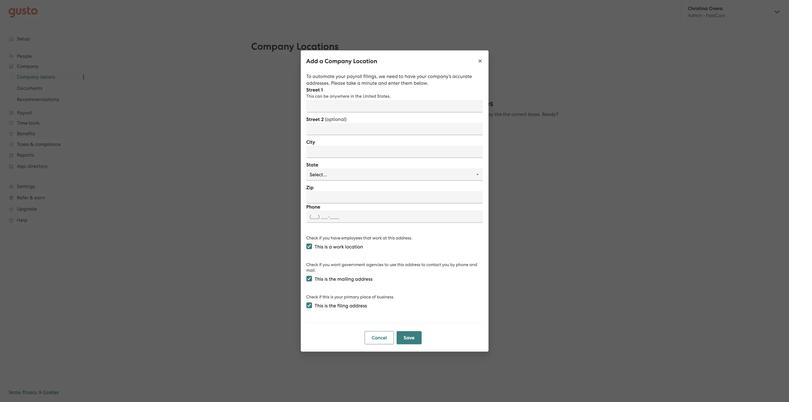 Task type: vqa. For each thing, say whether or not it's contained in the screenshot.
START. on the top
yes



Task type: describe. For each thing, give the bounding box(es) containing it.
is up this is the filing address
[[331, 295, 334, 300]]

at
[[383, 236, 387, 241]]

where
[[330, 112, 343, 117]]

the left mailing
[[329, 277, 336, 282]]

you for the
[[323, 263, 330, 268]]

taxes.
[[528, 112, 541, 117]]

addresses
[[455, 99, 494, 108]]

terms , privacy , & cookies
[[8, 391, 59, 396]]

2 , from the left
[[37, 391, 38, 396]]

Phone text field
[[307, 211, 483, 223]]

add for add a company location
[[307, 58, 318, 65]]

address inside check if you want government agencies to use this address to contact you by phone and mail.
[[405, 263, 421, 268]]

your up please
[[336, 74, 346, 79]]

City field
[[307, 146, 483, 158]]

employees
[[342, 236, 363, 241]]

forms
[[462, 112, 474, 117]]

ready?
[[543, 112, 559, 117]]

primary
[[344, 295, 359, 300]]

address for this is the mailing address
[[355, 277, 373, 282]]

pay
[[485, 112, 494, 117]]

company addresses image
[[427, 71, 448, 91]]

filings,
[[364, 74, 378, 79]]

a inside to automate your payroll filings, we need to have your company's accurate addresses. please take a minute and enter them below.
[[358, 80, 361, 86]]

correct
[[512, 112, 527, 117]]

zip
[[307, 185, 314, 191]]

street for 2
[[307, 117, 320, 123]]

terms link
[[8, 391, 20, 396]]

check for this is the filing address
[[307, 295, 318, 300]]

located
[[382, 112, 399, 117]]

filing
[[338, 303, 349, 309]]

use
[[390, 263, 397, 268]]

address.
[[396, 236, 413, 241]]

this for this is a work location
[[315, 244, 324, 250]]

mail.
[[307, 268, 316, 273]]

your up this is the filing address
[[335, 295, 343, 300]]

locations
[[297, 41, 339, 52]]

this is the mailing address
[[315, 277, 373, 282]]

below.
[[414, 80, 429, 86]]

so
[[400, 112, 405, 117]]

company for add a company location
[[325, 58, 352, 65]]

if for this is the mailing address
[[319, 263, 322, 268]]

company's
[[428, 74, 452, 79]]

them
[[401, 80, 413, 86]]

your
[[398, 99, 415, 108]]

in
[[351, 94, 354, 99]]

united
[[363, 94, 376, 99]]

street 2 (optional)
[[307, 117, 347, 123]]

street for 1
[[307, 87, 320, 93]]

of
[[372, 295, 376, 300]]

cancel
[[372, 336, 387, 341]]

This is the mailing address checkbox
[[307, 276, 312, 282]]

This is the filing address checkbox
[[307, 303, 312, 309]]

place
[[361, 295, 371, 300]]

to
[[307, 74, 312, 79]]

we inside tell us where your company is located so we can properly file your forms and pay the the correct taxes. ready? let's start.
[[406, 112, 412, 117]]

This is a work location checkbox
[[307, 244, 312, 250]]

phone
[[456, 263, 469, 268]]

this for location
[[388, 236, 395, 241]]

location
[[345, 244, 363, 250]]

you for a
[[323, 236, 330, 241]]

the left filing in the left bottom of the page
[[329, 303, 336, 309]]

save button
[[397, 332, 422, 345]]

home image
[[8, 6, 38, 18]]

and inside tell us where your company is located so we can properly file your forms and pay the the correct taxes. ready? let's start.
[[475, 112, 484, 117]]

company
[[356, 112, 376, 117]]

&
[[39, 391, 42, 396]]

that
[[364, 236, 372, 241]]

2 horizontal spatial to
[[422, 263, 426, 268]]

company locations
[[251, 41, 339, 52]]

city
[[307, 139, 315, 145]]

check if you have employees that work at this address.
[[307, 236, 413, 241]]

can inside tell us where your company is located so we can properly file your forms and pay the the correct taxes. ready? let's start.
[[414, 112, 422, 117]]

is for this is the filing address
[[325, 303, 328, 309]]

minute
[[362, 80, 377, 86]]

1 vertical spatial work
[[333, 244, 344, 250]]

add for add your company addresses
[[381, 99, 396, 108]]

contact
[[427, 263, 441, 268]]

1
[[321, 87, 323, 93]]

this is the filing address
[[315, 303, 367, 309]]

this for this is the mailing address
[[315, 277, 324, 282]]

addresses.
[[307, 80, 330, 86]]

can inside street 1 this can be anywhere in the united states.
[[315, 94, 323, 99]]

please
[[331, 80, 346, 86]]

agencies
[[367, 263, 384, 268]]

check for this is a work location
[[307, 236, 318, 241]]

need
[[387, 74, 398, 79]]

payroll
[[347, 74, 362, 79]]



Task type: locate. For each thing, give the bounding box(es) containing it.
address right use
[[405, 263, 421, 268]]

1 vertical spatial check
[[307, 263, 318, 268]]

add a company location
[[307, 58, 378, 65]]

this right the this is a work location checkbox
[[315, 244, 324, 250]]

us
[[324, 112, 328, 117]]

1 vertical spatial address
[[355, 277, 373, 282]]

this right 'this is the filing address' checkbox
[[315, 303, 324, 309]]

0 horizontal spatial can
[[315, 94, 323, 99]]

1 vertical spatial this
[[398, 263, 404, 268]]

privacy link
[[22, 391, 37, 396]]

2 vertical spatial company
[[417, 99, 453, 108]]

company for add your company addresses
[[417, 99, 453, 108]]

0 horizontal spatial work
[[333, 244, 344, 250]]

2 street from the top
[[307, 117, 320, 123]]

2 vertical spatial check
[[307, 295, 318, 300]]

work
[[373, 236, 382, 241], [333, 244, 344, 250]]

is left located
[[377, 112, 381, 117]]

Street 2 field
[[307, 123, 483, 135]]

2 horizontal spatial this
[[398, 263, 404, 268]]

tell us where your company is located so we can properly file your forms and pay the the correct taxes. ready? let's start.
[[315, 112, 559, 124]]

this inside street 1 this can be anywhere in the united states.
[[307, 94, 314, 99]]

to automate your payroll filings, we need to have your company's accurate addresses. please take a minute and enter them below.
[[307, 74, 472, 86]]

address
[[405, 263, 421, 268], [355, 277, 373, 282], [350, 303, 367, 309]]

work left location
[[333, 244, 344, 250]]

1 horizontal spatial this
[[388, 236, 395, 241]]

street 1 this can be anywhere in the united states.
[[307, 87, 391, 99]]

and
[[379, 80, 387, 86], [475, 112, 484, 117], [470, 263, 478, 268]]

want
[[331, 263, 341, 268]]

0 horizontal spatial we
[[379, 74, 386, 79]]

check inside check if you want government agencies to use this address to contact you by phone and mail.
[[307, 263, 318, 268]]

add company location dialog
[[301, 51, 489, 352]]

we left the need
[[379, 74, 386, 79]]

accurate
[[453, 74, 472, 79]]

1 horizontal spatial to
[[399, 74, 404, 79]]

0 horizontal spatial ,
[[20, 391, 21, 396]]

properly
[[423, 112, 442, 117]]

3 if from the top
[[319, 295, 322, 300]]

2 if from the top
[[319, 263, 322, 268]]

1 horizontal spatial add
[[381, 99, 396, 108]]

have up this is a work location
[[331, 236, 341, 241]]

your
[[336, 74, 346, 79], [417, 74, 427, 79], [345, 112, 354, 117], [451, 112, 461, 117], [335, 295, 343, 300]]

cookies
[[43, 391, 59, 396]]

this right at at left bottom
[[388, 236, 395, 241]]

start.
[[437, 118, 448, 124]]

and left the pay
[[475, 112, 484, 117]]

cookies button
[[43, 390, 59, 396]]

and right phone
[[470, 263, 478, 268]]

street down addresses.
[[307, 87, 320, 93]]

2 horizontal spatial company
[[417, 99, 453, 108]]

is inside tell us where your company is located so we can properly file your forms and pay the the correct taxes. ready? let's start.
[[377, 112, 381, 117]]

to
[[399, 74, 404, 79], [385, 263, 389, 268], [422, 263, 426, 268]]

the inside street 1 this can be anywhere in the united states.
[[356, 94, 362, 99]]

can left "properly"
[[414, 112, 422, 117]]

states.
[[378, 94, 391, 99]]

1 vertical spatial company
[[325, 58, 352, 65]]

this
[[388, 236, 395, 241], [398, 263, 404, 268], [323, 295, 330, 300]]

company
[[251, 41, 294, 52], [325, 58, 352, 65], [417, 99, 453, 108]]

can down 1
[[315, 94, 323, 99]]

is
[[377, 112, 381, 117], [325, 244, 328, 250], [325, 277, 328, 282], [331, 295, 334, 300], [325, 303, 328, 309]]

2 vertical spatial address
[[350, 303, 367, 309]]

1 , from the left
[[20, 391, 21, 396]]

is right the this is a work location checkbox
[[325, 244, 328, 250]]

address down the government
[[355, 277, 373, 282]]

a down locations on the left of page
[[320, 58, 324, 65]]

a right the take
[[358, 80, 361, 86]]

anywhere
[[330, 94, 350, 99]]

your up below. at the top right of the page
[[417, 74, 427, 79]]

this inside check if you want government agencies to use this address to contact you by phone and mail.
[[398, 263, 404, 268]]

add up located
[[381, 99, 396, 108]]

the right the pay
[[495, 112, 502, 117]]

mailing
[[338, 277, 354, 282]]

have
[[405, 74, 416, 79], [331, 236, 341, 241]]

1 horizontal spatial ,
[[37, 391, 38, 396]]

check up 'this is the filing address' checkbox
[[307, 295, 318, 300]]

0 vertical spatial this
[[388, 236, 395, 241]]

to left use
[[385, 263, 389, 268]]

this right this is the mailing address checkbox
[[315, 277, 324, 282]]

2 vertical spatial and
[[470, 263, 478, 268]]

and left enter
[[379, 80, 387, 86]]

0 vertical spatial we
[[379, 74, 386, 79]]

to left contact
[[422, 263, 426, 268]]

2 horizontal spatial a
[[358, 80, 361, 86]]

you left want
[[323, 263, 330, 268]]

, left 'privacy' link at the bottom
[[20, 391, 21, 396]]

automate
[[313, 74, 335, 79]]

Street 1 field
[[307, 100, 483, 113]]

is left filing in the left bottom of the page
[[325, 303, 328, 309]]

2 vertical spatial a
[[329, 244, 332, 250]]

(optional)
[[325, 117, 347, 122]]

you left "by"
[[442, 263, 450, 268]]

add up to
[[307, 58, 318, 65]]

if left want
[[319, 263, 322, 268]]

let's
[[426, 118, 435, 124]]

1 horizontal spatial work
[[373, 236, 382, 241]]

0 vertical spatial a
[[320, 58, 324, 65]]

0 horizontal spatial have
[[331, 236, 341, 241]]

privacy
[[22, 391, 37, 396]]

have inside to automate your payroll filings, we need to have your company's accurate addresses. please take a minute and enter them below.
[[405, 74, 416, 79]]

1 vertical spatial add
[[381, 99, 396, 108]]

is for this is a work location
[[325, 244, 328, 250]]

if
[[319, 236, 322, 241], [319, 263, 322, 268], [319, 295, 322, 300]]

0 vertical spatial company
[[251, 41, 294, 52]]

address for this is the filing address
[[350, 303, 367, 309]]

this for this is the filing address
[[315, 303, 324, 309]]

take
[[347, 80, 356, 86]]

to up them
[[399, 74, 404, 79]]

check for this is the mailing address
[[307, 263, 318, 268]]

the
[[356, 94, 362, 99], [495, 112, 502, 117], [503, 112, 511, 117], [329, 277, 336, 282], [329, 303, 336, 309]]

cancel button
[[365, 332, 394, 345]]

company inside dialog
[[325, 58, 352, 65]]

0 vertical spatial work
[[373, 236, 382, 241]]

,
[[20, 391, 21, 396], [37, 391, 38, 396]]

terms
[[8, 391, 20, 396]]

if inside check if you want government agencies to use this address to contact you by phone and mail.
[[319, 263, 322, 268]]

add inside dialog
[[307, 58, 318, 65]]

1 horizontal spatial company
[[325, 58, 352, 65]]

tell
[[315, 112, 322, 117]]

and inside to automate your payroll filings, we need to have your company's accurate addresses. please take a minute and enter them below.
[[379, 80, 387, 86]]

you up this is a work location
[[323, 236, 330, 241]]

2 vertical spatial if
[[319, 295, 322, 300]]

2 vertical spatial this
[[323, 295, 330, 300]]

, left '&'
[[37, 391, 38, 396]]

the right the in
[[356, 94, 362, 99]]

1 vertical spatial and
[[475, 112, 484, 117]]

a up want
[[329, 244, 332, 250]]

we
[[379, 74, 386, 79], [406, 112, 412, 117]]

0 horizontal spatial a
[[320, 58, 324, 65]]

0 vertical spatial have
[[405, 74, 416, 79]]

0 horizontal spatial this
[[323, 295, 330, 300]]

is right this is the mailing address checkbox
[[325, 277, 328, 282]]

phone
[[307, 204, 321, 210]]

1 vertical spatial have
[[331, 236, 341, 241]]

this down addresses.
[[307, 94, 314, 99]]

check if this is your primary place of business.
[[307, 295, 395, 300]]

your right file
[[451, 112, 461, 117]]

2
[[321, 117, 324, 123]]

1 horizontal spatial have
[[405, 74, 416, 79]]

account menu element
[[681, 0, 781, 24]]

this is a work location
[[315, 244, 363, 250]]

1 if from the top
[[319, 236, 322, 241]]

1 vertical spatial we
[[406, 112, 412, 117]]

by
[[451, 263, 455, 268]]

0 vertical spatial and
[[379, 80, 387, 86]]

0 vertical spatial check
[[307, 236, 318, 241]]

government
[[342, 263, 366, 268]]

this up this is the filing address
[[323, 295, 330, 300]]

street
[[307, 87, 320, 93], [307, 117, 320, 123]]

1 vertical spatial if
[[319, 263, 322, 268]]

street inside street 1 this can be anywhere in the united states.
[[307, 87, 320, 93]]

enter
[[389, 80, 400, 86]]

this
[[307, 94, 314, 99], [315, 244, 324, 250], [315, 277, 324, 282], [315, 303, 324, 309]]

0 vertical spatial address
[[405, 263, 421, 268]]

we inside to automate your payroll filings, we need to have your company's accurate addresses. please take a minute and enter them below.
[[379, 74, 386, 79]]

save
[[404, 336, 415, 341]]

business.
[[377, 295, 395, 300]]

this for address
[[398, 263, 404, 268]]

have up them
[[405, 74, 416, 79]]

and inside check if you want government agencies to use this address to contact you by phone and mail.
[[470, 263, 478, 268]]

1 horizontal spatial a
[[329, 244, 332, 250]]

street left 2
[[307, 117, 320, 123]]

3 check from the top
[[307, 295, 318, 300]]

if for this is the filing address
[[319, 295, 322, 300]]

0 horizontal spatial add
[[307, 58, 318, 65]]

your right where
[[345, 112, 354, 117]]

if for this is a work location
[[319, 236, 322, 241]]

address down primary
[[350, 303, 367, 309]]

be
[[324, 94, 329, 99]]

1 check from the top
[[307, 236, 318, 241]]

is for this is the mailing address
[[325, 277, 328, 282]]

add your company addresses
[[381, 99, 494, 108]]

1 vertical spatial a
[[358, 80, 361, 86]]

location
[[354, 58, 378, 65]]

file
[[443, 112, 450, 117]]

0 horizontal spatial company
[[251, 41, 294, 52]]

we right so
[[406, 112, 412, 117]]

this right use
[[398, 263, 404, 268]]

check if you want government agencies to use this address to contact you by phone and mail.
[[307, 263, 478, 273]]

work left at at left bottom
[[373, 236, 382, 241]]

0 vertical spatial add
[[307, 58, 318, 65]]

add
[[307, 58, 318, 65], [381, 99, 396, 108]]

1 vertical spatial street
[[307, 117, 320, 123]]

Zip field
[[307, 191, 483, 204]]

2 check from the top
[[307, 263, 318, 268]]

0 vertical spatial street
[[307, 87, 320, 93]]

0 horizontal spatial to
[[385, 263, 389, 268]]

you
[[323, 236, 330, 241], [323, 263, 330, 268], [442, 263, 450, 268]]

check up the this is a work location checkbox
[[307, 236, 318, 241]]

1 horizontal spatial we
[[406, 112, 412, 117]]

1 street from the top
[[307, 87, 320, 93]]

1 horizontal spatial can
[[414, 112, 422, 117]]

if up this is a work location
[[319, 236, 322, 241]]

a
[[320, 58, 324, 65], [358, 80, 361, 86], [329, 244, 332, 250]]

check up the mail. at the left
[[307, 263, 318, 268]]

0 vertical spatial if
[[319, 236, 322, 241]]

1 vertical spatial can
[[414, 112, 422, 117]]

if up this is the filing address
[[319, 295, 322, 300]]

to inside to automate your payroll filings, we need to have your company's accurate addresses. please take a minute and enter them below.
[[399, 74, 404, 79]]

state
[[307, 162, 319, 168]]

0 vertical spatial can
[[315, 94, 323, 99]]

the left correct
[[503, 112, 511, 117]]



